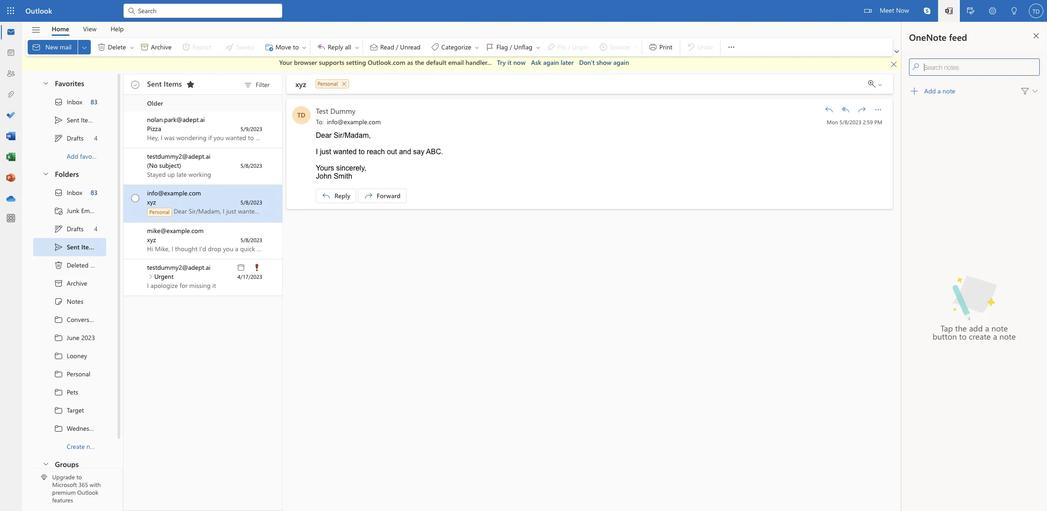 Task type: locate. For each thing, give the bounding box(es) containing it.
 up add favorite 'tree item'
[[54, 134, 63, 143]]

again
[[544, 58, 559, 67], [614, 58, 630, 67]]

sent down favorites tree item
[[67, 116, 79, 124]]

items inside  deleted items
[[90, 261, 106, 270]]

2 again from the left
[[614, 58, 630, 67]]

1 83 from the top
[[91, 98, 98, 106]]

0 horizontal spatial  button
[[340, 80, 349, 88]]

 down setting
[[342, 81, 347, 87]]

 tree item up deleted
[[33, 238, 106, 256]]

 button for folders
[[38, 166, 53, 182]]

drafts down  junk email
[[67, 225, 84, 233]]

 down favorites tree item
[[54, 116, 63, 125]]

 button
[[917, 0, 939, 22]]

1  from the top
[[54, 134, 63, 143]]

to left add
[[960, 332, 967, 342]]

the right tap
[[956, 323, 968, 334]]

2 vertical spatial  button
[[38, 456, 53, 473]]

1 horizontal spatial  button
[[128, 40, 136, 55]]

1 vertical spatial  sent items
[[54, 243, 97, 252]]

xyz down mike@example.com
[[147, 236, 156, 244]]

Select all messages checkbox
[[129, 78, 142, 91]]

1  from the top
[[54, 97, 63, 107]]

ask again later
[[531, 58, 574, 67]]

 drafts inside favorites tree
[[54, 134, 84, 143]]

2 / from the left
[[510, 43, 513, 51]]

deleted
[[67, 261, 89, 270]]

4/17/2023
[[238, 273, 263, 280]]

0 horizontal spatial  button
[[723, 38, 741, 56]]

2 vertical spatial sent
[[67, 243, 80, 252]]

onenote feed region
[[875, 22, 1048, 512], [902, 22, 1048, 512]]


[[891, 61, 898, 68], [342, 81, 347, 87]]

1 vertical spatial  button
[[38, 166, 53, 182]]

0 vertical spatial reply
[[328, 43, 343, 51]]

feed
[[950, 31, 968, 43]]

browser
[[294, 58, 317, 67]]

2  from the top
[[54, 243, 63, 252]]

1 vertical spatial 
[[54, 243, 63, 252]]

 button for 
[[128, 40, 136, 55]]

 for the  popup button to the top
[[727, 43, 737, 52]]

xyz
[[296, 79, 306, 89], [147, 198, 156, 206], [147, 236, 156, 244]]

 left june
[[54, 334, 63, 343]]

 filter
[[244, 80, 270, 90]]

1 vertical spatial 
[[1033, 89, 1039, 94]]

 tree item up the add favorite
[[33, 129, 106, 147]]

 drafts for 2nd  tree item from the bottom of the onenote feed application
[[54, 134, 84, 143]]

1 vertical spatial sent
[[67, 116, 79, 124]]

0 vertical spatial  archive
[[140, 43, 172, 52]]

default
[[426, 58, 447, 67]]

calendar image
[[6, 49, 15, 58]]

personal inside  personal
[[67, 370, 90, 379]]

1 vertical spatial 
[[54, 261, 63, 270]]

add for add a note
[[925, 87, 937, 95]]

1 vertical spatial info@example.com
[[147, 189, 201, 197]]

 button for 
[[535, 40, 542, 55]]

 inside favorites tree
[[54, 97, 63, 107]]

1  button from the left
[[78, 40, 91, 55]]

personal inside message list "list box"
[[149, 208, 170, 216]]


[[32, 43, 41, 52]]

older
[[147, 99, 163, 107]]

1 vertical spatial  archive
[[54, 279, 87, 288]]

1 vertical spatial  inbox
[[54, 188, 82, 197]]

 inbox down favorites tree item
[[54, 97, 82, 107]]

 button
[[939, 0, 961, 23]]

0 vertical spatial  tree item
[[33, 93, 106, 111]]

/ inside  read / unread
[[396, 43, 399, 51]]

 inside  move to 
[[302, 45, 307, 50]]

items inside favorites tree
[[81, 116, 96, 124]]

1  tree item from the top
[[33, 311, 106, 329]]

 inside button
[[825, 105, 834, 114]]

tab list containing home
[[45, 22, 131, 36]]


[[54, 315, 63, 325], [54, 334, 63, 343], [54, 352, 63, 361], [54, 370, 63, 379], [54, 388, 63, 397], [54, 406, 63, 415], [54, 424, 63, 434]]

3  from the top
[[54, 352, 63, 361]]

add inside 'tree item'
[[67, 152, 78, 161]]

it inside message list "list box"
[[212, 281, 216, 290]]

 left the pets
[[54, 388, 63, 397]]

 up  at the top left of page
[[54, 188, 63, 197]]

0 vertical spatial it
[[508, 58, 512, 67]]

0 vertical spatial 
[[131, 81, 139, 89]]

5  tree item from the top
[[33, 384, 106, 402]]

4 down email
[[94, 225, 98, 233]]

 down john
[[322, 191, 331, 201]]

 inside checkbox
[[131, 194, 139, 202]]

1 vertical spatial testdummy2@adept.ai
[[147, 263, 211, 272]]

note
[[943, 87, 956, 95], [992, 323, 1009, 334], [1000, 332, 1017, 342]]

1 vertical spatial 
[[131, 194, 139, 202]]

 tree item down the pets
[[33, 402, 106, 420]]

reply left all
[[328, 43, 343, 51]]

it right "try"
[[508, 58, 512, 67]]

inbox
[[67, 98, 82, 106], [67, 188, 82, 197]]


[[54, 297, 63, 306]]

 up ' pets'
[[54, 370, 63, 379]]

2  inbox from the top
[[54, 188, 82, 197]]

2 83 from the top
[[91, 188, 98, 197]]

1 vertical spatial xyz
[[147, 198, 156, 206]]

 tree item down favorites at the left top of page
[[33, 93, 106, 111]]

83 for second  tree item from the bottom
[[91, 98, 98, 106]]

 left the "sent items "
[[131, 81, 139, 89]]

1 testdummy2@adept.ai from the top
[[147, 152, 211, 161]]

tree
[[33, 184, 116, 456]]

 down favorites tree item
[[54, 97, 63, 107]]

inbox inside favorites tree
[[67, 98, 82, 106]]

0 vertical spatial i
[[316, 148, 318, 156]]

add for add favorite
[[67, 152, 78, 161]]

 up the premium features image
[[42, 461, 50, 468]]

abc.
[[426, 148, 443, 156]]

 button right delete
[[128, 40, 136, 55]]

say
[[413, 148, 425, 156]]

1 4 from the top
[[94, 134, 98, 143]]

0 vertical spatial sent
[[147, 79, 162, 89]]

 inside favorites tree item
[[42, 79, 50, 87]]

 inside  reply all 
[[317, 43, 326, 52]]

1 vertical spatial  button
[[872, 102, 886, 117]]

items for second  tree item from the bottom of the onenote feed application
[[81, 116, 96, 124]]

reply for 
[[335, 191, 351, 200]]

 button for groups
[[38, 456, 53, 473]]

drafts for 2nd  tree item from the bottom of the onenote feed application
[[67, 134, 84, 143]]

 tree item down  notes
[[33, 311, 106, 329]]

2  from the top
[[54, 334, 63, 343]]

0 horizontal spatial 
[[54, 279, 63, 288]]

 for  reply all 
[[317, 43, 326, 52]]

1 horizontal spatial personal
[[149, 208, 170, 216]]

a right 'create'
[[994, 332, 998, 342]]

forward
[[377, 191, 401, 200]]

2 testdummy2@adept.ai from the top
[[147, 263, 211, 272]]

drafts
[[67, 134, 84, 143], [67, 225, 84, 233]]

5/8/2023 for mike@example.com
[[241, 236, 263, 244]]

 tree item
[[33, 311, 106, 329], [33, 329, 106, 347], [33, 347, 106, 365], [33, 365, 106, 384], [33, 384, 106, 402], [33, 402, 106, 420], [33, 420, 106, 438]]

0 horizontal spatial 
[[54, 261, 63, 270]]

pizza
[[147, 124, 161, 133]]

 tree item
[[33, 275, 106, 293]]

 button
[[961, 0, 982, 23]]

 button inside folders tree item
[[38, 166, 53, 182]]

drafts inside favorites tree
[[67, 134, 84, 143]]

3  button from the top
[[38, 456, 53, 473]]

 drafts inside tree
[[54, 225, 84, 234]]

again right ask
[[544, 58, 559, 67]]

 for  looney
[[54, 352, 63, 361]]

0 vertical spatial 
[[895, 50, 900, 54]]

0 vertical spatial  inbox
[[54, 97, 82, 107]]

to left reach
[[359, 148, 365, 156]]

sent right 
[[147, 79, 162, 89]]

 right delete
[[129, 45, 135, 50]]

inbox for first  tree item from the bottom of the onenote feed application
[[67, 188, 82, 197]]

1 vertical spatial  drafts
[[54, 225, 84, 234]]

 drafts up add favorite 'tree item'
[[54, 134, 84, 143]]

 inside  
[[878, 82, 883, 87]]

 drafts
[[54, 134, 84, 143], [54, 225, 84, 234]]

powerpoint image
[[6, 174, 15, 183]]

 button
[[723, 38, 741, 56], [872, 102, 886, 117]]

2 inbox from the top
[[67, 188, 82, 197]]

/ inside  flag / unflag 
[[510, 43, 513, 51]]

personal down looney
[[67, 370, 90, 379]]

i down  dropdown button
[[147, 281, 149, 290]]

1  tree item from the top
[[33, 111, 106, 129]]

reply inside  reply
[[335, 191, 351, 200]]

 inside "button"
[[842, 105, 851, 114]]

 inside  flag / unflag 
[[536, 45, 541, 50]]

add inside onenote feed 'region'
[[925, 87, 937, 95]]

 up ask
[[536, 45, 541, 50]]

 sent items inside favorites tree
[[54, 116, 96, 125]]

 left delete
[[97, 43, 106, 52]]

 inside tree
[[54, 243, 63, 252]]

tags group
[[365, 38, 640, 56]]

flag
[[497, 43, 508, 51]]

i inside "list box"
[[147, 281, 149, 290]]

1 vertical spatial  tree item
[[33, 238, 106, 256]]

outlook link
[[25, 0, 52, 22]]

0 vertical spatial 4
[[94, 134, 98, 143]]

1  sent items from the top
[[54, 116, 96, 125]]

 inside tree item
[[54, 261, 63, 270]]

a right 
[[938, 87, 942, 95]]

 up  tree item
[[54, 243, 63, 252]]

info@example.com
[[327, 117, 381, 126], [147, 189, 201, 197]]

 move to 
[[265, 43, 307, 52]]

archive up the "sent items "
[[151, 43, 172, 51]]

archive inside 'move & delete' group
[[151, 43, 172, 51]]

 tree item down favorites tree item
[[33, 111, 106, 129]]

the inside tap the add a note button to create a note
[[956, 323, 968, 334]]

 left looney
[[54, 352, 63, 361]]

Select a conversation checkbox
[[125, 185, 147, 205]]

groups tree item
[[33, 456, 106, 474]]

 for  target
[[54, 406, 63, 415]]

 archive up  tree item
[[54, 279, 87, 288]]

0 vertical spatial archive
[[151, 43, 172, 51]]

1  from the top
[[131, 81, 139, 89]]

drafts up add favorite 'tree item'
[[67, 134, 84, 143]]

1  button from the top
[[38, 75, 53, 92]]

 right delete
[[140, 43, 149, 52]]

onenote feed application
[[0, 0, 1048, 512]]

outlook inside upgrade to microsoft 365 with premium outlook features
[[77, 489, 98, 497]]

archive down deleted
[[67, 279, 87, 288]]

2 4 from the top
[[94, 225, 98, 233]]

2  from the top
[[54, 225, 63, 234]]

 sent items down favorites tree item
[[54, 116, 96, 125]]

6  from the top
[[54, 406, 63, 415]]


[[895, 50, 900, 54], [1033, 89, 1039, 94]]

reach
[[367, 148, 385, 156]]

1 horizontal spatial outlook
[[77, 489, 98, 497]]

now
[[897, 6, 910, 15]]

 inbox inside tree
[[54, 188, 82, 197]]

 left "forward"
[[364, 191, 373, 201]]

 tree item up junk
[[33, 184, 106, 202]]

just
[[320, 148, 331, 156]]


[[237, 263, 246, 272]]

apologize
[[151, 281, 178, 290]]

6  tree item from the top
[[33, 402, 106, 420]]

upgrade
[[52, 474, 75, 482]]

1  from the top
[[54, 116, 63, 125]]

outlook right premium
[[77, 489, 98, 497]]

1 vertical spatial 
[[364, 191, 373, 201]]

0 vertical spatial info@example.com
[[327, 117, 381, 126]]

 inside  delete 
[[97, 43, 106, 52]]

0 vertical spatial 
[[825, 105, 834, 114]]

late
[[177, 170, 187, 179]]

 deleted items
[[54, 261, 106, 270]]

0 vertical spatial inbox
[[67, 98, 82, 106]]

 left target
[[54, 406, 63, 415]]

 left 
[[474, 45, 480, 50]]

create
[[970, 332, 992, 342]]

outlook.com
[[368, 58, 406, 67]]

83 inside favorites tree
[[91, 98, 98, 106]]

inbox up  junk email
[[67, 188, 82, 197]]

tree containing 
[[33, 184, 116, 456]]

 archive right delete
[[140, 43, 172, 52]]

none text field containing to:
[[316, 117, 821, 126]]

 inbox up  tree item
[[54, 188, 82, 197]]

 sent items up deleted
[[54, 243, 97, 252]]

 tree item
[[33, 93, 106, 111], [33, 184, 106, 202]]

 button for favorites
[[38, 75, 53, 92]]

 up mon 5/8/2023 2:59 pm
[[842, 105, 851, 114]]

to inside email message element
[[359, 148, 365, 156]]

 button left favorites at the left top of page
[[38, 75, 53, 92]]


[[946, 7, 953, 15]]

0 vertical spatial 83
[[91, 98, 98, 106]]

2  from the top
[[131, 194, 139, 202]]

favorites tree
[[33, 71, 106, 166]]

 tree item up  looney
[[33, 329, 106, 347]]

 tree item down  target
[[33, 420, 106, 438]]

reply inside  reply all 
[[328, 43, 343, 51]]

tab list
[[45, 22, 131, 36]]

testdummy2@adept.ai up the subject)
[[147, 152, 211, 161]]


[[97, 43, 106, 52], [54, 261, 63, 270]]

0 vertical spatial drafts
[[67, 134, 84, 143]]

 tree item
[[33, 129, 106, 147], [33, 220, 106, 238]]

1 inbox from the top
[[67, 98, 82, 106]]

 down 
[[54, 315, 63, 325]]

filter
[[256, 80, 270, 89]]

1 horizontal spatial the
[[956, 323, 968, 334]]

3  button from the left
[[535, 40, 542, 55]]

info@example.com down up
[[147, 189, 201, 197]]


[[244, 81, 253, 90]]

1 vertical spatial  tree item
[[33, 220, 106, 238]]

 button
[[354, 40, 361, 55]]

older heading
[[124, 95, 283, 112]]

 up 
[[54, 279, 63, 288]]

 button inside groups tree item
[[38, 456, 53, 473]]

0 horizontal spatial the
[[415, 58, 425, 67]]

7  from the top
[[54, 424, 63, 434]]

 inside select all messages "checkbox"
[[131, 81, 139, 89]]

none text field inside email message element
[[316, 117, 821, 126]]

reply
[[328, 43, 343, 51], [335, 191, 351, 200]]

later
[[561, 58, 574, 67]]


[[865, 7, 872, 15]]

 button
[[38, 75, 53, 92], [38, 166, 53, 182], [38, 456, 53, 473]]

1 vertical spatial personal
[[149, 208, 170, 216]]

 right all
[[355, 45, 360, 50]]

 left folders
[[42, 170, 50, 178]]


[[265, 43, 274, 52]]

1 horizontal spatial 
[[858, 105, 867, 114]]

83 inside tree
[[91, 188, 98, 197]]

1 vertical spatial 
[[322, 191, 331, 201]]

nolan.park@adept.ai
[[147, 115, 205, 124]]

a right add
[[986, 323, 990, 334]]

features
[[52, 497, 73, 505]]

0 vertical spatial outlook
[[25, 6, 52, 15]]

 button down setting
[[340, 80, 349, 88]]

 inside tree item
[[54, 279, 63, 288]]

print
[[660, 43, 673, 51]]

email message element
[[287, 98, 893, 209]]

 tree item up  target
[[33, 384, 106, 402]]

0 vertical spatial 
[[891, 61, 898, 68]]

 wednesday
[[54, 424, 99, 434]]

 inside favorites tree
[[54, 134, 63, 143]]

tab list inside onenote feed application
[[45, 22, 131, 36]]


[[54, 206, 63, 216]]

1 vertical spatial 
[[54, 188, 63, 197]]

0 horizontal spatial info@example.com
[[147, 189, 201, 197]]

0 horizontal spatial 
[[317, 43, 326, 52]]

1 onenote feed region from the left
[[875, 22, 1048, 512]]

2 vertical spatial personal
[[67, 370, 90, 379]]

1 horizontal spatial 
[[842, 105, 851, 114]]

1  inbox from the top
[[54, 97, 82, 107]]

4 up favorite
[[94, 134, 98, 143]]

 tree item
[[33, 111, 106, 129], [33, 238, 106, 256]]

1 vertical spatial 
[[54, 279, 63, 288]]

0 vertical spatial  tree item
[[33, 129, 106, 147]]

1 vertical spatial 
[[842, 105, 851, 114]]

 inside favorites tree
[[54, 116, 63, 125]]

0 horizontal spatial add
[[67, 152, 78, 161]]

mike@example.com
[[147, 226, 204, 235]]

inbox inside tree
[[67, 188, 82, 197]]

 tree item down junk
[[33, 220, 106, 238]]

 inside email message element
[[874, 105, 883, 114]]

 sent items inside tree
[[54, 243, 97, 252]]

1 vertical spatial 
[[342, 81, 347, 87]]

0 vertical spatial 
[[727, 43, 737, 52]]

0 horizontal spatial again
[[544, 58, 559, 67]]

personal down supports
[[318, 80, 338, 87]]

 button inside favorites tree item
[[38, 75, 53, 92]]

0 horizontal spatial it
[[212, 281, 216, 290]]

5/8/2023 for testdummy2@adept.ai
[[241, 162, 263, 169]]

1 horizontal spatial archive
[[151, 43, 172, 51]]

email
[[81, 207, 96, 215]]

create new folder tree item
[[33, 438, 116, 456]]

inbox down favorites tree item
[[67, 98, 82, 106]]

2  sent items from the top
[[54, 243, 97, 252]]

 sent items for second  tree item from the bottom of the onenote feed application
[[54, 116, 96, 125]]

1 horizontal spatial add
[[925, 87, 937, 95]]

 inbox for first  tree item from the bottom of the onenote feed application
[[54, 188, 82, 197]]

delete
[[108, 43, 126, 51]]

dummy
[[331, 106, 356, 116]]

2  button from the top
[[38, 166, 53, 182]]

Select a conversation checkbox
[[125, 223, 147, 242]]

target
[[67, 407, 84, 415]]

 inside folders tree item
[[42, 170, 50, 178]]

 up supports
[[317, 43, 326, 52]]

1 horizontal spatial 
[[97, 43, 106, 52]]

 up 2:59
[[858, 105, 867, 114]]


[[31, 25, 41, 35]]

info@example.com inside message list "list box"
[[147, 189, 201, 197]]

2  drafts from the top
[[54, 225, 84, 234]]

1 vertical spatial it
[[212, 281, 216, 290]]

0 horizontal spatial i
[[147, 281, 149, 290]]

i left just at the left of the page
[[316, 148, 318, 156]]

4  tree item from the top
[[33, 365, 106, 384]]

 inside button
[[858, 105, 867, 114]]

1 horizontal spatial 
[[1033, 89, 1039, 94]]

again inside the don't show again button
[[614, 58, 630, 67]]

2 drafts from the top
[[67, 225, 84, 233]]

pm
[[875, 118, 883, 126]]

add right 
[[925, 87, 937, 95]]

2  button from the left
[[128, 40, 136, 55]]

0 horizontal spatial 
[[322, 191, 331, 201]]

83 up email
[[91, 188, 98, 197]]

 button up the premium features image
[[38, 456, 53, 473]]

2 horizontal spatial  button
[[535, 40, 542, 55]]

 junk email
[[54, 206, 96, 216]]

0 horizontal spatial  archive
[[54, 279, 87, 288]]

5/8/2023 for info@example.com
[[241, 199, 263, 206]]

0 vertical spatial 
[[54, 116, 63, 125]]

 notes
[[54, 297, 83, 306]]

items left 
[[164, 79, 182, 89]]

favorites tree item
[[33, 75, 106, 93]]

add left favorite
[[67, 152, 78, 161]]

test
[[316, 106, 329, 116]]

sent inside tree
[[67, 243, 80, 252]]

0 vertical spatial  drafts
[[54, 134, 84, 143]]

4  from the top
[[54, 370, 63, 379]]

 button right unflag
[[535, 40, 542, 55]]

move & delete group
[[28, 38, 309, 56]]

1 vertical spatial inbox
[[67, 188, 82, 197]]

5  from the top
[[54, 388, 63, 397]]

 inbox inside favorites tree
[[54, 97, 82, 107]]

2 horizontal spatial personal
[[318, 80, 338, 87]]

td button
[[293, 106, 311, 124]]

 left favorites at the left top of page
[[42, 79, 50, 87]]

sent items heading
[[147, 74, 198, 94]]

1 horizontal spatial it
[[508, 58, 512, 67]]

reply down smith
[[335, 191, 351, 200]]

drafts inside tree
[[67, 225, 84, 233]]

items for second  tree item from the top of the onenote feed application
[[81, 243, 97, 252]]

reply for 
[[328, 43, 343, 51]]

1 vertical spatial archive
[[67, 279, 87, 288]]

 down  at the top left of page
[[54, 225, 63, 234]]

items right deleted
[[90, 261, 106, 270]]

1 vertical spatial outlook
[[77, 489, 98, 497]]

 button down  popup button at the top right of page
[[887, 58, 902, 71]]

info@example.com up "sir/madam,"
[[327, 117, 381, 126]]

 inside 'button'
[[891, 61, 898, 68]]

1  drafts from the top
[[54, 134, 84, 143]]

0 vertical spatial 
[[858, 105, 867, 114]]

0 horizontal spatial archive
[[67, 279, 87, 288]]

 button right mail
[[78, 40, 91, 55]]

5/8/2023 inside email message element
[[840, 118, 862, 126]]

 down  target
[[54, 424, 63, 434]]

personal up mike@example.com
[[149, 208, 170, 216]]

2  tree item from the top
[[33, 329, 106, 347]]

 up mon
[[825, 105, 834, 114]]

1 horizontal spatial again
[[614, 58, 630, 67]]

items up  deleted items at the left
[[81, 243, 97, 252]]

to right the move
[[293, 43, 299, 51]]

1 vertical spatial  tree item
[[33, 184, 106, 202]]


[[317, 43, 326, 52], [842, 105, 851, 114]]

 button left folders
[[38, 166, 53, 182]]

1  from the top
[[54, 315, 63, 325]]

1 horizontal spatial a
[[986, 323, 990, 334]]

 left deleted
[[54, 261, 63, 270]]

working
[[189, 170, 211, 179]]

 down  popup button at the top right of page
[[891, 61, 898, 68]]

0 horizontal spatial 
[[895, 50, 900, 54]]

xyz down browser
[[296, 79, 306, 89]]

out
[[387, 148, 397, 156]]

0 horizontal spatial  button
[[78, 40, 91, 55]]

don't show again
[[580, 58, 630, 67]]

 tree item down  looney
[[33, 365, 106, 384]]

 for  personal
[[54, 370, 63, 379]]

i for i apologize for missing it
[[147, 281, 149, 290]]

the right 'as'
[[415, 58, 425, 67]]

0 vertical spatial xyz
[[296, 79, 306, 89]]

i
[[316, 148, 318, 156], [147, 281, 149, 290]]

1 vertical spatial 83
[[91, 188, 98, 197]]

1 again from the left
[[544, 58, 559, 67]]

a
[[938, 87, 942, 95], [986, 323, 990, 334], [994, 332, 998, 342]]


[[131, 81, 139, 89], [131, 194, 139, 202]]

testdummy2@adept.ai for (no subject)
[[147, 152, 211, 161]]

1 horizontal spatial  button
[[887, 58, 902, 71]]

1 horizontal spatial 
[[891, 61, 898, 68]]

 button inside tags group
[[535, 40, 542, 55]]

83
[[91, 98, 98, 106], [91, 188, 98, 197]]

2  tree item from the top
[[33, 220, 106, 238]]

1 drafts from the top
[[67, 134, 84, 143]]

test dummy image
[[293, 106, 311, 124]]

0 vertical spatial 
[[54, 97, 63, 107]]


[[370, 43, 379, 52]]

urgent
[[154, 272, 174, 281]]

left-rail-appbar navigation
[[2, 22, 20, 210]]

it right the missing
[[212, 281, 216, 290]]

1 horizontal spatial  archive
[[140, 43, 172, 52]]

1 horizontal spatial 
[[140, 43, 149, 52]]

1 / from the left
[[396, 43, 399, 51]]


[[81, 44, 88, 51], [129, 45, 135, 50], [302, 45, 307, 50], [355, 45, 360, 50], [474, 45, 480, 50], [536, 45, 541, 50], [42, 79, 50, 87], [878, 82, 883, 87], [42, 170, 50, 178], [42, 461, 50, 468]]

1 vertical spatial i
[[147, 281, 149, 290]]

0 horizontal spatial 
[[727, 43, 737, 52]]

sent inside the "sent items "
[[147, 79, 162, 89]]

/ for 
[[396, 43, 399, 51]]

1 vertical spatial add
[[67, 152, 78, 161]]

None text field
[[316, 117, 821, 126]]



Task type: vqa. For each thing, say whether or not it's contained in the screenshot.
this
no



Task type: describe. For each thing, give the bounding box(es) containing it.
tap
[[941, 323, 954, 334]]

 button
[[855, 102, 870, 117]]

dear sir/madam,
[[316, 131, 371, 139]]

0 vertical spatial the
[[415, 58, 425, 67]]

message list section
[[124, 72, 283, 511]]

excel image
[[6, 153, 15, 162]]

 button
[[27, 22, 45, 38]]

3  tree item from the top
[[33, 347, 106, 365]]

try
[[497, 58, 506, 67]]

your browser supports setting outlook.com as the default email handler...
[[279, 58, 492, 67]]

word image
[[6, 132, 15, 141]]

 reply all 
[[317, 43, 360, 52]]

1 vertical spatial  button
[[340, 80, 349, 88]]

help
[[111, 24, 124, 33]]

Search notes text field
[[925, 63, 1025, 72]]

message list list box
[[124, 95, 283, 511]]

2  tree item from the top
[[33, 238, 106, 256]]

 for the rightmost the  popup button
[[874, 105, 883, 114]]

mail image
[[6, 28, 15, 37]]

2  tree item from the top
[[33, 184, 106, 202]]

83 for first  tree item from the bottom of the onenote feed application
[[91, 188, 98, 197]]

archive inside  tree item
[[67, 279, 87, 288]]

 sent items for second  tree item from the top of the onenote feed application
[[54, 243, 97, 252]]


[[431, 43, 440, 52]]

 inside  reply all 
[[355, 45, 360, 50]]

onenote feed
[[910, 31, 968, 43]]

test dummy button
[[316, 106, 356, 116]]

i apologize for missing it
[[147, 281, 216, 290]]

/ for 
[[510, 43, 513, 51]]

people image
[[6, 69, 15, 79]]

items inside the "sent items "
[[164, 79, 182, 89]]

new
[[45, 43, 58, 51]]

items for  tree item
[[90, 261, 106, 270]]

 for 
[[54, 315, 63, 325]]

 button
[[1004, 0, 1026, 23]]

0 horizontal spatial a
[[938, 87, 942, 95]]

2  from the top
[[54, 188, 63, 197]]

setting
[[346, 58, 366, 67]]

 urgent
[[147, 272, 174, 281]]

 for  wednesday
[[54, 424, 63, 434]]

subject)
[[159, 161, 181, 170]]


[[968, 7, 975, 15]]

 categorize 
[[431, 43, 480, 52]]

Search for email, meetings, files and more. field
[[137, 6, 277, 15]]

add favorite tree item
[[33, 147, 106, 166]]

testdummy2@adept.ai for 
[[147, 263, 211, 272]]

view
[[83, 24, 97, 33]]

 inside  
[[1033, 89, 1039, 94]]

button
[[933, 332, 958, 342]]

personal for personal 
[[318, 80, 338, 87]]

unread
[[400, 43, 421, 51]]

7  tree item from the top
[[33, 420, 106, 438]]

favorites
[[55, 78, 84, 88]]

1  tree item from the top
[[33, 93, 106, 111]]

 tree item
[[33, 202, 106, 220]]

to inside  move to 
[[293, 43, 299, 51]]

don't
[[580, 58, 595, 67]]

inbox for second  tree item from the bottom
[[67, 98, 82, 106]]

and
[[399, 148, 411, 156]]

 for  reply
[[322, 191, 331, 201]]

 archive inside 'move & delete' group
[[140, 43, 172, 52]]

 flag / unflag 
[[486, 43, 541, 52]]

more apps image
[[6, 214, 15, 223]]

ask again later button
[[531, 58, 574, 67]]

for
[[180, 281, 188, 290]]

 search field
[[124, 0, 283, 20]]

 inbox for second  tree item from the bottom
[[54, 97, 82, 107]]

 inside popup button
[[895, 50, 900, 54]]

 for 
[[825, 105, 834, 114]]

yours sincerely, john smith
[[316, 164, 367, 180]]

sent items 
[[147, 79, 195, 89]]


[[911, 88, 919, 95]]

i for i just wanted to reach out and say abc.
[[316, 148, 318, 156]]


[[147, 273, 154, 280]]

missing
[[189, 281, 211, 290]]

 button for 
[[78, 40, 91, 55]]

 button
[[183, 77, 198, 92]]

 inside personal 
[[342, 81, 347, 87]]

 button
[[839, 102, 853, 117]]

to: info@example.com
[[316, 117, 381, 126]]

 button
[[893, 47, 902, 56]]

info@example.com inside email message element
[[327, 117, 381, 126]]

your
[[279, 58, 292, 67]]

wanted
[[333, 148, 357, 156]]

show
[[597, 58, 612, 67]]

 inside  delete 
[[129, 45, 135, 50]]

 
[[869, 80, 883, 87]]

notes
[[67, 298, 83, 306]]

try it now
[[497, 58, 526, 67]]


[[1022, 88, 1029, 95]]

dear
[[316, 131, 332, 139]]


[[990, 7, 997, 15]]

pets
[[67, 388, 78, 397]]

 for  forward
[[364, 191, 373, 201]]

 for  delete 
[[97, 43, 106, 52]]


[[486, 43, 495, 52]]

email
[[448, 58, 464, 67]]

2023
[[81, 334, 95, 342]]

 delete 
[[97, 43, 135, 52]]

to inside upgrade to microsoft 365 with premium outlook features
[[76, 474, 82, 482]]

 print
[[649, 43, 673, 52]]

 read / unread
[[370, 43, 421, 52]]

0 vertical spatial  button
[[723, 38, 741, 56]]

 button
[[982, 0, 1004, 23]]

 for  june 2023
[[54, 334, 63, 343]]


[[869, 80, 876, 87]]

personal for personal
[[149, 208, 170, 216]]

folders tree item
[[33, 166, 106, 184]]

junk
[[67, 207, 79, 215]]

2 horizontal spatial a
[[994, 332, 998, 342]]

premium features image
[[41, 475, 47, 482]]

to do image
[[6, 111, 15, 120]]

tap the add a note button to create a note
[[933, 323, 1017, 342]]

i just wanted to reach out and say abc.
[[316, 148, 443, 156]]

 pets
[[54, 388, 78, 397]]

 archive inside  tree item
[[54, 279, 87, 288]]

mon
[[827, 118, 839, 126]]

sir/madam,
[[334, 131, 371, 139]]

to inside tap the add a note button to create a note
[[960, 332, 967, 342]]

meet
[[880, 6, 895, 15]]

2 onenote feed region from the left
[[902, 22, 1048, 512]]

mail
[[60, 43, 72, 51]]


[[913, 64, 920, 70]]

 for  pets
[[54, 388, 63, 397]]

favorite
[[80, 152, 101, 161]]

 inside 'move & delete' group
[[140, 43, 149, 52]]

xyz for info@example.com
[[147, 198, 156, 206]]

files image
[[6, 90, 15, 99]]

account manager for test dummy image
[[1030, 4, 1044, 18]]

 inside groups tree item
[[42, 461, 50, 468]]

upgrade to microsoft 365 with premium outlook features
[[52, 474, 101, 505]]

 for 
[[842, 105, 851, 114]]

drafts for 2nd  tree item
[[67, 225, 84, 233]]

try it now button
[[497, 58, 526, 67]]

outlook banner
[[0, 0, 1048, 23]]

 search field
[[910, 59, 1040, 76]]

1 horizontal spatial  button
[[872, 102, 886, 117]]

info@example.com button
[[327, 117, 381, 126]]

folders
[[55, 169, 79, 179]]

again inside ask again later button
[[544, 58, 559, 67]]

0 vertical spatial  button
[[887, 58, 902, 71]]

 tree item
[[33, 256, 106, 275]]

 for  deleted items
[[54, 261, 63, 270]]

 drafts for 2nd  tree item
[[54, 225, 84, 234]]

(no
[[147, 161, 158, 170]]

supports
[[319, 58, 345, 67]]

 tree item
[[33, 293, 106, 311]]

outlook inside banner
[[25, 6, 52, 15]]

sent inside favorites tree
[[67, 116, 79, 124]]

1  tree item from the top
[[33, 129, 106, 147]]

 forward
[[364, 191, 401, 201]]

mon 5/8/2023 2:59 pm
[[827, 118, 883, 126]]

view button
[[76, 22, 103, 36]]

it inside button
[[508, 58, 512, 67]]

don't show again button
[[580, 58, 630, 67]]

onedrive image
[[6, 195, 15, 204]]

 for 
[[858, 105, 867, 114]]

xyz for mike@example.com
[[147, 236, 156, 244]]

4 inside favorites tree
[[94, 134, 98, 143]]


[[924, 7, 932, 15]]

 button
[[147, 273, 154, 280]]

 looney
[[54, 352, 87, 361]]

 inside  categorize 
[[474, 45, 480, 50]]

handler...
[[466, 58, 492, 67]]

 right mail
[[81, 44, 88, 51]]

stayed
[[147, 170, 166, 179]]

unflag
[[514, 43, 533, 51]]

add favorite
[[67, 152, 101, 161]]



